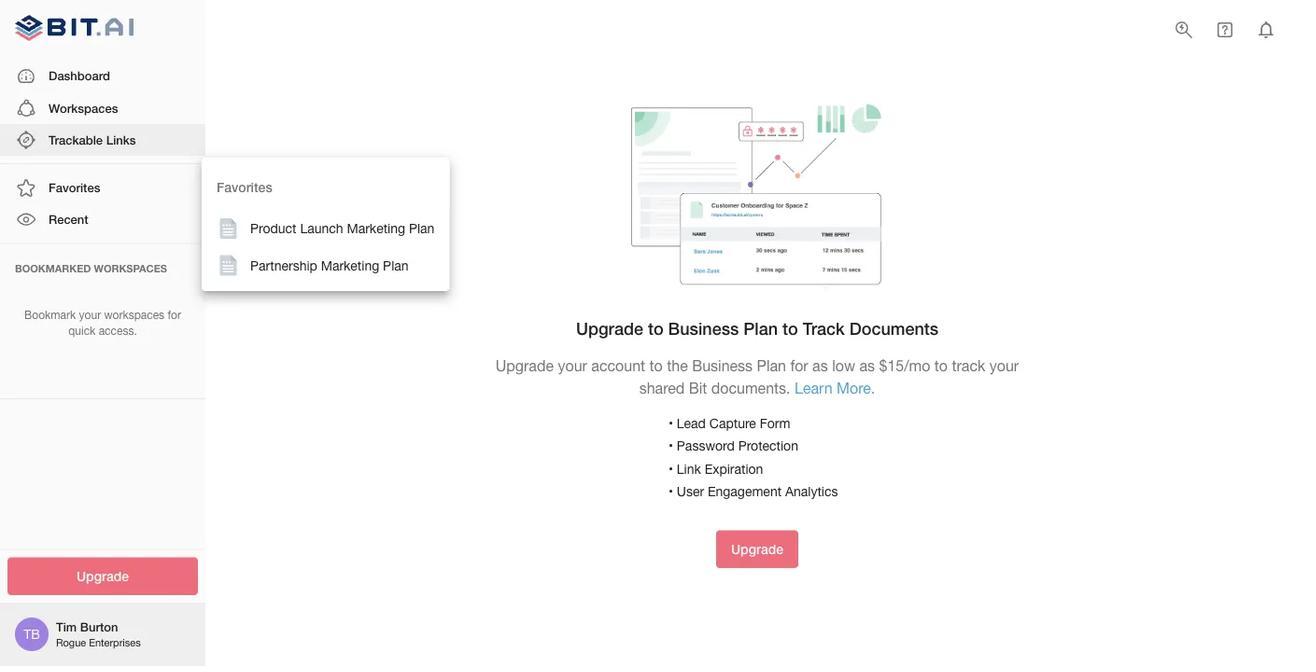 Task type: vqa. For each thing, say whether or not it's contained in the screenshot.
second help image from the top of the page
no



Task type: describe. For each thing, give the bounding box(es) containing it.
marketing inside product launch marketing plan "menu item"
[[347, 221, 405, 236]]

3 • from the top
[[669, 462, 673, 477]]

launch
[[300, 221, 343, 236]]

access.
[[99, 324, 137, 338]]

recent
[[49, 212, 88, 227]]

• lead capture form • password protection • link expiration • user engagement analytics
[[669, 416, 838, 500]]

4 • from the top
[[669, 484, 673, 500]]

account
[[592, 358, 646, 375]]

partnership marketing plan menu item
[[202, 247, 450, 284]]

links
[[106, 133, 136, 147]]

analytics
[[786, 484, 838, 500]]

low
[[832, 358, 856, 375]]

learn more. link
[[795, 380, 876, 397]]

dashboard
[[49, 69, 110, 83]]

dashboard button
[[0, 60, 206, 92]]

partnership marketing plan
[[250, 258, 409, 273]]

workspaces
[[94, 263, 167, 275]]

your for workspaces
[[79, 309, 101, 322]]

upgrade inside upgrade your account to the business plan for as low as $15/mo to track your shared bit documents.
[[496, 358, 554, 375]]

recent button
[[0, 204, 206, 236]]

workspaces
[[49, 101, 118, 115]]

documents.
[[712, 380, 791, 397]]

2 • from the top
[[669, 439, 673, 454]]

rogue
[[56, 637, 86, 650]]

business inside upgrade your account to the business plan for as low as $15/mo to track your shared bit documents.
[[692, 358, 753, 375]]

upgrade to business plan to track documents
[[576, 319, 939, 339]]

burton
[[80, 620, 118, 635]]

quick
[[68, 324, 96, 338]]

product launch marketing plan menu item
[[202, 210, 450, 247]]

user
[[677, 484, 704, 500]]

product launch marketing plan link
[[202, 210, 450, 247]]

plan inside menu item
[[383, 258, 409, 273]]

expiration
[[705, 462, 764, 477]]

enterprises
[[89, 637, 141, 650]]

link
[[677, 462, 701, 477]]

password
[[677, 439, 735, 454]]

tb
[[24, 627, 40, 643]]

1 as from the left
[[813, 358, 828, 375]]

0 horizontal spatial upgrade button
[[7, 558, 198, 596]]

workspaces
[[104, 309, 165, 322]]

partnership marketing plan link
[[202, 247, 450, 284]]

more.
[[837, 380, 876, 397]]

bookmark
[[24, 309, 76, 322]]

tim
[[56, 620, 77, 635]]

the
[[667, 358, 688, 375]]

0 vertical spatial business
[[668, 319, 739, 339]]



Task type: locate. For each thing, give the bounding box(es) containing it.
upgrade button
[[716, 531, 799, 569], [7, 558, 198, 596]]

upgrade button up burton
[[7, 558, 198, 596]]

learn
[[795, 380, 833, 397]]

1 horizontal spatial as
[[860, 358, 875, 375]]

0 horizontal spatial favorites
[[49, 180, 100, 195]]

plan inside "menu item"
[[409, 221, 435, 236]]

favorites
[[217, 180, 272, 195], [49, 180, 100, 195]]

marketing inside partnership marketing plan menu item
[[321, 258, 379, 273]]

to left the
[[650, 358, 663, 375]]

favorites inside menu
[[217, 180, 272, 195]]

2 as from the left
[[860, 358, 875, 375]]

upgrade button down engagement
[[716, 531, 799, 569]]

menu containing favorites
[[202, 158, 450, 292]]

partnership
[[250, 258, 317, 273]]

as right low
[[860, 358, 875, 375]]

for inside bookmark your workspaces for quick access.
[[168, 309, 181, 322]]

1 vertical spatial for
[[791, 358, 809, 375]]

business up bit
[[692, 358, 753, 375]]

lead
[[677, 416, 706, 431]]

business
[[668, 319, 739, 339], [692, 358, 753, 375]]

0 horizontal spatial for
[[168, 309, 181, 322]]

your inside bookmark your workspaces for quick access.
[[79, 309, 101, 322]]

0 vertical spatial marketing
[[347, 221, 405, 236]]

upgrade your account to the business plan for as low as $15/mo to track your shared bit documents.
[[496, 358, 1019, 397]]

marketing down product launch marketing plan
[[321, 258, 379, 273]]

•
[[669, 416, 673, 431], [669, 439, 673, 454], [669, 462, 673, 477], [669, 484, 673, 500]]

1 horizontal spatial favorites
[[217, 180, 272, 195]]

to up shared
[[648, 319, 664, 339]]

1 horizontal spatial your
[[558, 358, 587, 375]]

bookmark your workspaces for quick access.
[[24, 309, 181, 338]]

form
[[760, 416, 791, 431]]

$15/mo
[[880, 358, 931, 375]]

your up quick
[[79, 309, 101, 322]]

to
[[648, 319, 664, 339], [783, 319, 798, 339], [650, 358, 663, 375], [935, 358, 948, 375]]

product launch marketing plan
[[250, 221, 435, 236]]

track
[[803, 319, 845, 339]]

0 horizontal spatial your
[[79, 309, 101, 322]]

1 vertical spatial marketing
[[321, 258, 379, 273]]

product
[[250, 221, 297, 236]]

tim burton rogue enterprises
[[56, 620, 141, 650]]

bookmarked
[[15, 263, 91, 275]]

trackable links button
[[0, 124, 206, 156]]

track
[[952, 358, 986, 375]]

to left 'track'
[[783, 319, 798, 339]]

for inside upgrade your account to the business plan for as low as $15/mo to track your shared bit documents.
[[791, 358, 809, 375]]

favorites button
[[0, 172, 206, 204]]

to left track
[[935, 358, 948, 375]]

learn more.
[[795, 380, 876, 397]]

as up the learn
[[813, 358, 828, 375]]

1 horizontal spatial upgrade button
[[716, 531, 799, 569]]

plan
[[409, 221, 435, 236], [383, 258, 409, 273], [744, 319, 778, 339], [757, 358, 787, 375]]

documents
[[850, 319, 939, 339]]

menu
[[202, 158, 450, 292]]

marketing right launch at left top
[[347, 221, 405, 236]]

• left "password"
[[669, 439, 673, 454]]

• left lead
[[669, 416, 673, 431]]

for right the workspaces
[[168, 309, 181, 322]]

favorites up recent
[[49, 180, 100, 195]]

trackable
[[49, 133, 103, 147]]

upgrade
[[576, 319, 644, 339], [496, 358, 554, 375], [731, 542, 784, 558], [77, 569, 129, 585]]

plan inside upgrade your account to the business plan for as low as $15/mo to track your shared bit documents.
[[757, 358, 787, 375]]

your for account
[[558, 358, 587, 375]]

• left link
[[669, 462, 673, 477]]

for
[[168, 309, 181, 322], [791, 358, 809, 375]]

1 horizontal spatial for
[[791, 358, 809, 375]]

protection
[[739, 439, 799, 454]]

workspaces button
[[0, 92, 206, 124]]

your right track
[[990, 358, 1019, 375]]

1 • from the top
[[669, 416, 673, 431]]

2 horizontal spatial your
[[990, 358, 1019, 375]]

engagement
[[708, 484, 782, 500]]

favorites up product
[[217, 180, 272, 195]]

as
[[813, 358, 828, 375], [860, 358, 875, 375]]

0 vertical spatial for
[[168, 309, 181, 322]]

favorites inside button
[[49, 180, 100, 195]]

business up the
[[668, 319, 739, 339]]

for up the learn
[[791, 358, 809, 375]]

bookmarked workspaces
[[15, 263, 167, 275]]

your left account
[[558, 358, 587, 375]]

your
[[79, 309, 101, 322], [558, 358, 587, 375], [990, 358, 1019, 375]]

bit
[[689, 380, 707, 397]]

capture
[[710, 416, 757, 431]]

shared
[[640, 380, 685, 397]]

trackable links
[[49, 133, 136, 147]]

• left user
[[669, 484, 673, 500]]

1 vertical spatial business
[[692, 358, 753, 375]]

0 horizontal spatial as
[[813, 358, 828, 375]]

marketing
[[347, 221, 405, 236], [321, 258, 379, 273]]



